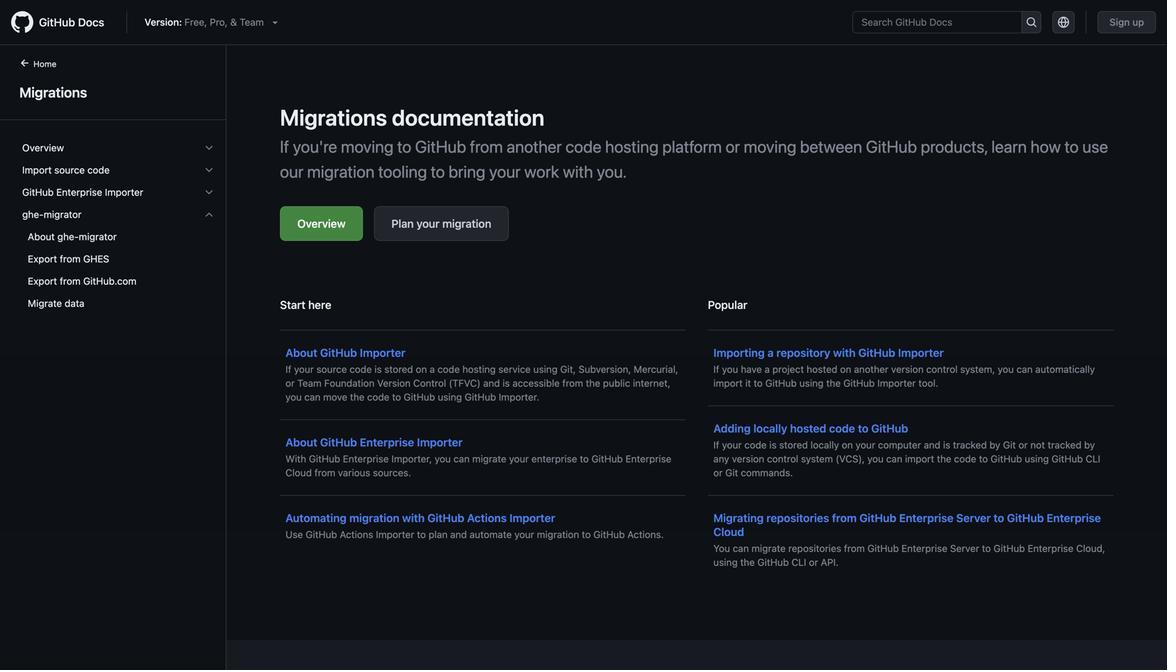 Task type: describe. For each thing, give the bounding box(es) containing it.
github enterprise importer button
[[17, 181, 220, 204]]

1 tracked from the left
[[953, 439, 987, 451]]

migration down sources.
[[349, 512, 399, 525]]

you right the system,
[[998, 364, 1014, 375]]

the inside the adding locally hosted code to github if your code is stored locally on your computer and is tracked by git or not tracked by any version control system (vcs), you can import the code to github using github cli or git commands.
[[937, 453, 952, 465]]

importer up tool.
[[898, 346, 944, 360]]

0 vertical spatial locally
[[754, 422, 787, 435]]

automating migration with github actions importer use github actions importer to plan and automate your migration to github actions.
[[286, 512, 664, 541]]

up
[[1133, 16, 1144, 28]]

sources.
[[373, 467, 411, 479]]

import source code button
[[17, 159, 220, 181]]

code inside migrations documentation if you're moving to github from another code hosting platform or moving between github products, learn how to use our migration tooling to bring your work with you.
[[566, 137, 602, 156]]

service
[[498, 364, 531, 375]]

can inside the adding locally hosted code to github if your code is stored locally on your computer and is tracked by git or not tracked by any version control system (vcs), you can import the code to github using github cli or git commands.
[[886, 453, 903, 465]]

commands.
[[741, 467, 793, 479]]

if inside about github importer if your source code is stored on a code hosting service using git, subversion, mercurial, or team foundation version control (tfvc) and is accessible from the public internet, you can move the code to github using github importer.
[[286, 364, 291, 375]]

migrator inside dropdown button
[[44, 209, 82, 220]]

export from ghes link
[[17, 248, 220, 270]]

sc 9kayk9 0 image for github enterprise importer
[[204, 187, 215, 198]]

project
[[773, 364, 804, 375]]

importer.
[[499, 391, 539, 403]]

can inside about github importer if your source code is stored on a code hosting service using git, subversion, mercurial, or team foundation version control (tfvc) and is accessible from the public internet, you can move the code to github using github importer.
[[304, 391, 321, 403]]

cloud inside migrating repositories from github enterprise server to github enterprise cloud you can migrate repositories from github enterprise server to github enterprise cloud, using the github cli or api.
[[714, 526, 744, 539]]

importer inside dropdown button
[[105, 187, 143, 198]]

docs
[[78, 16, 104, 29]]

plan
[[429, 529, 448, 541]]

1 by from the left
[[990, 439, 1001, 451]]

triangle down image
[[269, 17, 281, 28]]

you inside about github enterprise importer with github enterprise importer, you can migrate your enterprise to github enterprise cloud from various sources.
[[435, 453, 451, 465]]

migrate data
[[28, 298, 84, 309]]

version
[[377, 378, 411, 389]]

platform
[[662, 137, 722, 156]]

and inside about github importer if your source code is stored on a code hosting service using git, subversion, mercurial, or team foundation version control (tfvc) and is accessible from the public internet, you can move the code to github using github importer.
[[483, 378, 500, 389]]

team inside about github importer if your source code is stored on a code hosting service using git, subversion, mercurial, or team foundation version control (tfvc) and is accessible from the public internet, you can move the code to github using github importer.
[[297, 378, 322, 389]]

about ghe-migrator
[[28, 231, 117, 242]]

various
[[338, 467, 370, 479]]

search image
[[1026, 17, 1037, 28]]

0 horizontal spatial git
[[725, 467, 738, 479]]

plan
[[392, 217, 414, 230]]

import inside the adding locally hosted code to github if your code is stored locally on your computer and is tracked by git or not tracked by any version control system (vcs), you can import the code to github using github cli or git commands.
[[905, 453, 934, 465]]

using up the accessible
[[533, 364, 558, 375]]

version:
[[145, 16, 182, 28]]

or inside migrations documentation if you're moving to github from another code hosting platform or moving between github products, learn how to use our migration tooling to bring your work with you.
[[726, 137, 740, 156]]

0 vertical spatial repositories
[[766, 512, 829, 525]]

is up commands.
[[769, 439, 777, 451]]

source inside about github importer if your source code is stored on a code hosting service using git, subversion, mercurial, or team foundation version control (tfvc) and is accessible from the public internet, you can move the code to github using github importer.
[[317, 364, 347, 375]]

github docs link
[[11, 11, 115, 33]]

sign
[[1110, 16, 1130, 28]]

data
[[65, 298, 84, 309]]

importing a repository with github importer if you have a project hosted on another version control system, you can automatically import it to github using the github importer tool.
[[714, 346, 1095, 389]]

hosted inside importing a repository with github importer if you have a project hosted on another version control system, you can automatically import it to github using the github importer tool.
[[807, 364, 838, 375]]

export from github.com link
[[17, 270, 220, 292]]

cli inside migrating repositories from github enterprise server to github enterprise cloud you can migrate repositories from github enterprise server to github enterprise cloud, using the github cli or api.
[[792, 557, 806, 568]]

enterprise inside dropdown button
[[56, 187, 102, 198]]

sign up link
[[1098, 11, 1156, 33]]

import inside importing a repository with github importer if you have a project hosted on another version control system, you can automatically import it to github using the github importer tool.
[[714, 378, 743, 389]]

you're
[[293, 137, 337, 156]]

importer,
[[391, 453, 432, 465]]

api.
[[821, 557, 839, 568]]

importer inside about github enterprise importer with github enterprise importer, you can migrate your enterprise to github enterprise cloud from various sources.
[[417, 436, 463, 449]]

ghe-migrator button
[[17, 204, 220, 226]]

migrate inside migrating repositories from github enterprise server to github enterprise cloud you can migrate repositories from github enterprise server to github enterprise cloud, using the github cli or api.
[[752, 543, 786, 554]]

adding locally hosted code to github if your code is stored locally on your computer and is tracked by git or not tracked by any version control system (vcs), you can import the code to github using github cli or git commands.
[[714, 422, 1101, 479]]

overview button
[[17, 137, 220, 159]]

the inside migrating repositories from github enterprise server to github enterprise cloud you can migrate repositories from github enterprise server to github enterprise cloud, using the github cli or api.
[[740, 557, 755, 568]]

accessible
[[513, 378, 560, 389]]

or inside about github importer if your source code is stored on a code hosting service using git, subversion, mercurial, or team foundation version control (tfvc) and is accessible from the public internet, you can move the code to github using github importer.
[[286, 378, 295, 389]]

1 vertical spatial migrator
[[79, 231, 117, 242]]

move
[[323, 391, 347, 403]]

system
[[801, 453, 833, 465]]

from inside migrations documentation if you're moving to github from another code hosting platform or moving between github products, learn how to use our migration tooling to bring your work with you.
[[470, 137, 503, 156]]

your inside migrations documentation if you're moving to github from another code hosting platform or moving between github products, learn how to use our migration tooling to bring your work with you.
[[489, 162, 521, 181]]

and inside the adding locally hosted code to github if your code is stored locally on your computer and is tracked by git or not tracked by any version control system (vcs), you can import the code to github using github cli or git commands.
[[924, 439, 941, 451]]

you inside the adding locally hosted code to github if your code is stored locally on your computer and is tracked by git or not tracked by any version control system (vcs), you can import the code to github using github cli or git commands.
[[868, 453, 884, 465]]

with inside automating migration with github actions importer use github actions importer to plan and automate your migration to github actions.
[[402, 512, 425, 525]]

another inside migrations documentation if you're moving to github from another code hosting platform or moving between github products, learn how to use our migration tooling to bring your work with you.
[[507, 137, 562, 156]]

1 vertical spatial locally
[[811, 439, 839, 451]]

using down (tfvc)
[[438, 391, 462, 403]]

control inside importing a repository with github importer if you have a project hosted on another version control system, you can automatically import it to github using the github importer tool.
[[926, 364, 958, 375]]

adding
[[714, 422, 751, 435]]

enterprise
[[532, 453, 577, 465]]

2 tracked from the left
[[1048, 439, 1082, 451]]

can inside about github enterprise importer with github enterprise importer, you can migrate your enterprise to github enterprise cloud from various sources.
[[454, 453, 470, 465]]

your inside plan your migration link
[[417, 217, 440, 230]]

0 vertical spatial actions
[[467, 512, 507, 525]]

(tfvc)
[[449, 378, 481, 389]]

export from github.com
[[28, 275, 136, 287]]

overview inside dropdown button
[[22, 142, 64, 154]]

cloud,
[[1076, 543, 1105, 554]]

or left not
[[1019, 439, 1028, 451]]

automatically
[[1035, 364, 1095, 375]]

import
[[22, 164, 52, 176]]

and inside automating migration with github actions importer use github actions importer to plan and automate your migration to github actions.
[[450, 529, 467, 541]]

migrations for migrations
[[19, 84, 87, 100]]

a right have
[[765, 364, 770, 375]]

ghe- inside dropdown button
[[22, 209, 44, 220]]

0 horizontal spatial team
[[240, 16, 264, 28]]

using inside importing a repository with github importer if you have a project hosted on another version control system, you can automatically import it to github using the github importer tool.
[[799, 378, 824, 389]]

ghe-migrator element containing ghe-migrator
[[11, 204, 226, 315]]

plan your migration link
[[374, 206, 509, 241]]

is down service
[[503, 378, 510, 389]]

on for importing a repository with github importer
[[840, 364, 851, 375]]

products,
[[921, 137, 988, 156]]

actions.
[[628, 529, 664, 541]]

1 vertical spatial overview
[[297, 217, 346, 230]]

sc 9kayk9 0 image for ghe-migrator
[[204, 209, 215, 220]]

about for migrator
[[28, 231, 55, 242]]

home link
[[14, 58, 79, 72]]

importing
[[714, 346, 765, 360]]

with
[[286, 453, 306, 465]]

subversion,
[[579, 364, 631, 375]]

overview link
[[280, 206, 363, 241]]

learn
[[992, 137, 1027, 156]]

have
[[741, 364, 762, 375]]

is right computer
[[943, 439, 950, 451]]

home
[[33, 59, 56, 69]]

export for export from github.com
[[28, 275, 57, 287]]

import source code
[[22, 164, 110, 176]]

select language: current language is english image
[[1058, 17, 1069, 28]]

the inside importing a repository with github importer if you have a project hosted on another version control system, you can automatically import it to github using the github importer tool.
[[826, 378, 841, 389]]

it
[[745, 378, 751, 389]]

from inside about github importer if your source code is stored on a code hosting service using git, subversion, mercurial, or team foundation version control (tfvc) and is accessible from the public internet, you can move the code to github using github importer.
[[562, 378, 583, 389]]

migrations documentation if you're moving to github from another code hosting platform or moving between github products, learn how to use our migration tooling to bring your work with you.
[[280, 104, 1108, 181]]

github enterprise importer
[[22, 187, 143, 198]]

automating
[[286, 512, 347, 525]]

importer left plan
[[376, 529, 414, 541]]

mercurial,
[[634, 364, 678, 375]]

start
[[280, 298, 305, 312]]

tooling
[[378, 162, 427, 181]]

version inside the adding locally hosted code to github if your code is stored locally on your computer and is tracked by git or not tracked by any version control system (vcs), you can import the code to github using github cli or git commands.
[[732, 453, 764, 465]]

foundation
[[324, 378, 375, 389]]

version: free, pro, & team
[[145, 16, 264, 28]]

migrating
[[714, 512, 764, 525]]

scroll to top image
[[1131, 634, 1142, 645]]

public
[[603, 378, 630, 389]]

to inside about github enterprise importer with github enterprise importer, you can migrate your enterprise to github enterprise cloud from various sources.
[[580, 453, 589, 465]]

github docs
[[39, 16, 104, 29]]

if inside importing a repository with github importer if you have a project hosted on another version control system, you can automatically import it to github using the github importer tool.
[[714, 364, 719, 375]]



Task type: vqa. For each thing, say whether or not it's contained in the screenshot.
The If in the migrations documentation if you're moving to github from another code hosting platform or moving between github products, learn how to use our migration tooling to bring your work with you.
yes



Task type: locate. For each thing, give the bounding box(es) containing it.
0 horizontal spatial moving
[[341, 137, 394, 156]]

stored inside the adding locally hosted code to github if your code is stored locally on your computer and is tracked by git or not tracked by any version control system (vcs), you can import the code to github using github cli or git commands.
[[779, 439, 808, 451]]

about inside about github importer if your source code is stored on a code hosting service using git, subversion, mercurial, or team foundation version control (tfvc) and is accessible from the public internet, you can move the code to github using github importer.
[[286, 346, 317, 360]]

migrating repositories from github enterprise server to github enterprise cloud you can migrate repositories from github enterprise server to github enterprise cloud, using the github cli or api.
[[714, 512, 1105, 568]]

2 sc 9kayk9 0 image from the top
[[204, 209, 215, 220]]

about github importer if your source code is stored on a code hosting service using git, subversion, mercurial, or team foundation version control (tfvc) and is accessible from the public internet, you can move the code to github using github importer.
[[286, 346, 678, 403]]

version up commands.
[[732, 453, 764, 465]]

migrate
[[28, 298, 62, 309]]

or inside migrating repositories from github enterprise server to github enterprise cloud you can migrate repositories from github enterprise server to github enterprise cloud, using the github cli or api.
[[809, 557, 818, 568]]

0 vertical spatial another
[[507, 137, 562, 156]]

1 vertical spatial another
[[854, 364, 889, 375]]

is up version
[[375, 364, 382, 375]]

can left move
[[304, 391, 321, 403]]

migration
[[307, 162, 375, 181], [442, 217, 491, 230], [349, 512, 399, 525], [537, 529, 579, 541]]

another inside importing a repository with github importer if you have a project hosted on another version control system, you can automatically import it to github using the github importer tool.
[[854, 364, 889, 375]]

importer inside about github importer if your source code is stored on a code hosting service using git, subversion, mercurial, or team foundation version control (tfvc) and is accessible from the public internet, you can move the code to github using github importer.
[[360, 346, 406, 360]]

about inside about github enterprise importer with github enterprise importer, you can migrate your enterprise to github enterprise cloud from various sources.
[[286, 436, 317, 449]]

hosted up system
[[790, 422, 826, 435]]

importer up version
[[360, 346, 406, 360]]

export for export from ghes
[[28, 253, 57, 265]]

by right not
[[1084, 439, 1095, 451]]

1 vertical spatial hosting
[[462, 364, 496, 375]]

migrations inside migrations documentation if you're moving to github from another code hosting platform or moving between github products, learn how to use our migration tooling to bring your work with you.
[[280, 104, 387, 131]]

2 by from the left
[[1084, 439, 1095, 451]]

cloud inside about github enterprise importer with github enterprise importer, you can migrate your enterprise to github enterprise cloud from various sources.
[[286, 467, 312, 479]]

1 horizontal spatial import
[[905, 453, 934, 465]]

to
[[397, 137, 411, 156], [1065, 137, 1079, 156], [431, 162, 445, 181], [754, 378, 763, 389], [392, 391, 401, 403], [858, 422, 869, 435], [580, 453, 589, 465], [979, 453, 988, 465], [994, 512, 1004, 525], [417, 529, 426, 541], [582, 529, 591, 541], [982, 543, 991, 554]]

0 vertical spatial sc 9kayk9 0 image
[[204, 142, 215, 154]]

control
[[413, 378, 446, 389]]

if inside the adding locally hosted code to github if your code is stored locally on your computer and is tracked by git or not tracked by any version control system (vcs), you can import the code to github using github cli or git commands.
[[714, 439, 719, 451]]

use
[[1083, 137, 1108, 156]]

not
[[1031, 439, 1045, 451]]

importer down import source code dropdown button
[[105, 187, 143, 198]]

popular
[[708, 298, 748, 312]]

1 vertical spatial migrations
[[280, 104, 387, 131]]

ghe-migrator element containing about ghe-migrator
[[11, 226, 226, 315]]

0 horizontal spatial stored
[[384, 364, 413, 375]]

you right "importer,"
[[435, 453, 451, 465]]

migrator up ghes
[[79, 231, 117, 242]]

0 vertical spatial team
[[240, 16, 264, 28]]

with inside migrations documentation if you're moving to github from another code hosting platform or moving between github products, learn how to use our migration tooling to bring your work with you.
[[563, 162, 593, 181]]

and right plan
[[450, 529, 467, 541]]

import down computer
[[905, 453, 934, 465]]

1 horizontal spatial source
[[317, 364, 347, 375]]

1 vertical spatial sc 9kayk9 0 image
[[204, 187, 215, 198]]

1 sc 9kayk9 0 image from the top
[[204, 165, 215, 176]]

ghe-migrator
[[22, 209, 82, 220]]

1 vertical spatial with
[[833, 346, 856, 360]]

0 horizontal spatial migrations
[[19, 84, 87, 100]]

1 ghe-migrator element from the top
[[11, 204, 226, 315]]

can right "importer,"
[[454, 453, 470, 465]]

import
[[714, 378, 743, 389], [905, 453, 934, 465]]

0 vertical spatial sc 9kayk9 0 image
[[204, 165, 215, 176]]

team right &
[[240, 16, 264, 28]]

documentation
[[392, 104, 545, 131]]

migrator
[[44, 209, 82, 220], [79, 231, 117, 242]]

git,
[[560, 364, 576, 375]]

actions down automating
[[340, 529, 373, 541]]

sc 9kayk9 0 image for import source code
[[204, 165, 215, 176]]

automate
[[470, 529, 512, 541]]

using down not
[[1025, 453, 1049, 465]]

0 vertical spatial stored
[[384, 364, 413, 375]]

stored inside about github importer if your source code is stored on a code hosting service using git, subversion, mercurial, or team foundation version control (tfvc) and is accessible from the public internet, you can move the code to github using github importer.
[[384, 364, 413, 375]]

sign up
[[1110, 16, 1144, 28]]

control up commands.
[[767, 453, 798, 465]]

0 horizontal spatial overview
[[22, 142, 64, 154]]

1 vertical spatial server
[[950, 543, 979, 554]]

0 vertical spatial ghe-
[[22, 209, 44, 220]]

server
[[956, 512, 991, 525], [950, 543, 979, 554]]

1 vertical spatial team
[[297, 378, 322, 389]]

2 horizontal spatial and
[[924, 439, 941, 451]]

bring
[[449, 162, 485, 181]]

github.com
[[83, 275, 136, 287]]

0 horizontal spatial another
[[507, 137, 562, 156]]

1 horizontal spatial stored
[[779, 439, 808, 451]]

about github enterprise importer with github enterprise importer, you can migrate your enterprise to github enterprise cloud from various sources.
[[286, 436, 672, 479]]

your down start here
[[294, 364, 314, 375]]

to inside importing a repository with github importer if you have a project hosted on another version control system, you can automatically import it to github using the github importer tool.
[[754, 378, 763, 389]]

Search GitHub Docs search field
[[853, 12, 1022, 33]]

migrate data link
[[17, 292, 220, 315]]

can left 'automatically'
[[1017, 364, 1033, 375]]

you down the importing
[[722, 364, 738, 375]]

source
[[54, 164, 85, 176], [317, 364, 347, 375]]

your left enterprise
[[509, 453, 529, 465]]

1 export from the top
[[28, 253, 57, 265]]

version
[[891, 364, 924, 375], [732, 453, 764, 465]]

0 vertical spatial migrations
[[19, 84, 87, 100]]

with right the 'repository'
[[833, 346, 856, 360]]

migrations up the you're
[[280, 104, 387, 131]]

import left it
[[714, 378, 743, 389]]

1 vertical spatial sc 9kayk9 0 image
[[204, 209, 215, 220]]

1 vertical spatial cloud
[[714, 526, 744, 539]]

using down you
[[714, 557, 738, 568]]

1 horizontal spatial by
[[1084, 439, 1095, 451]]

1 horizontal spatial actions
[[467, 512, 507, 525]]

a up project
[[768, 346, 774, 360]]

1 horizontal spatial overview
[[297, 217, 346, 230]]

2 export from the top
[[28, 275, 57, 287]]

0 horizontal spatial by
[[990, 439, 1001, 451]]

your
[[489, 162, 521, 181], [417, 217, 440, 230], [294, 364, 314, 375], [722, 439, 742, 451], [856, 439, 875, 451], [509, 453, 529, 465], [514, 529, 534, 541]]

2 vertical spatial with
[[402, 512, 425, 525]]

a
[[768, 346, 774, 360], [430, 364, 435, 375], [765, 364, 770, 375]]

git
[[1003, 439, 1016, 451], [725, 467, 738, 479]]

0 vertical spatial cli
[[1086, 453, 1101, 465]]

you left move
[[286, 391, 302, 403]]

about for enterprise
[[286, 436, 317, 449]]

migrate
[[472, 453, 506, 465], [752, 543, 786, 554]]

overview up the import
[[22, 142, 64, 154]]

0 vertical spatial cloud
[[286, 467, 312, 479]]

0 horizontal spatial locally
[[754, 422, 787, 435]]

about down 'ghe-migrator'
[[28, 231, 55, 242]]

team
[[240, 16, 264, 28], [297, 378, 322, 389]]

tracked right not
[[1048, 439, 1082, 451]]

ghes
[[83, 253, 109, 265]]

1 vertical spatial migrate
[[752, 543, 786, 554]]

1 vertical spatial hosted
[[790, 422, 826, 435]]

about
[[28, 231, 55, 242], [286, 346, 317, 360], [286, 436, 317, 449]]

0 vertical spatial migrator
[[44, 209, 82, 220]]

migration down bring
[[442, 217, 491, 230]]

repository
[[776, 346, 830, 360]]

the
[[586, 378, 600, 389], [826, 378, 841, 389], [350, 391, 365, 403], [937, 453, 952, 465], [740, 557, 755, 568]]

by
[[990, 439, 1001, 451], [1084, 439, 1095, 451]]

2 ghe-migrator element from the top
[[11, 226, 226, 315]]

export up migrate
[[28, 275, 57, 287]]

cloud down 'with' at the bottom left of page
[[286, 467, 312, 479]]

0 horizontal spatial version
[[732, 453, 764, 465]]

locally up system
[[811, 439, 839, 451]]

migrations for migrations documentation if you're moving to github from another code hosting platform or moving between github products, learn how to use our migration tooling to bring your work with you.
[[280, 104, 387, 131]]

start here
[[280, 298, 331, 312]]

or right platform
[[726, 137, 740, 156]]

on up control
[[416, 364, 427, 375]]

stored up version
[[384, 364, 413, 375]]

you
[[714, 543, 730, 554]]

version up tool.
[[891, 364, 924, 375]]

0 horizontal spatial tracked
[[953, 439, 987, 451]]

sc 9kayk9 0 image for overview
[[204, 142, 215, 154]]

or left api.
[[809, 557, 818, 568]]

if down start
[[286, 364, 291, 375]]

pro,
[[210, 16, 228, 28]]

importer left tool.
[[878, 378, 916, 389]]

0 vertical spatial with
[[563, 162, 593, 181]]

1 moving from the left
[[341, 137, 394, 156]]

hosting
[[605, 137, 659, 156], [462, 364, 496, 375]]

or left foundation
[[286, 378, 295, 389]]

0 horizontal spatial and
[[450, 529, 467, 541]]

your right automate
[[514, 529, 534, 541]]

on inside about github importer if your source code is stored on a code hosting service using git, subversion, mercurial, or team foundation version control (tfvc) and is accessible from the public internet, you can move the code to github using github importer.
[[416, 364, 427, 375]]

your inside automating migration with github actions importer use github actions importer to plan and automate your migration to github actions.
[[514, 529, 534, 541]]

ghe- down the import
[[22, 209, 44, 220]]

1 horizontal spatial team
[[297, 378, 322, 389]]

on inside the adding locally hosted code to github if your code is stored locally on your computer and is tracked by git or not tracked by any version control system (vcs), you can import the code to github using github cli or git commands.
[[842, 439, 853, 451]]

your up the '(vcs),'
[[856, 439, 875, 451]]

our
[[280, 162, 303, 181]]

code inside dropdown button
[[87, 164, 110, 176]]

moving left between
[[744, 137, 796, 156]]

0 vertical spatial hosting
[[605, 137, 659, 156]]

migrate down migrating
[[752, 543, 786, 554]]

1 horizontal spatial another
[[854, 364, 889, 375]]

github inside dropdown button
[[22, 187, 54, 198]]

source up foundation
[[317, 364, 347, 375]]

migration down the you're
[[307, 162, 375, 181]]

hosting inside about github importer if your source code is stored on a code hosting service using git, subversion, mercurial, or team foundation version control (tfvc) and is accessible from the public internet, you can move the code to github using github importer.
[[462, 364, 496, 375]]

locally
[[754, 422, 787, 435], [811, 439, 839, 451]]

and
[[483, 378, 500, 389], [924, 439, 941, 451], [450, 529, 467, 541]]

0 horizontal spatial control
[[767, 453, 798, 465]]

from inside about github enterprise importer with github enterprise importer, you can migrate your enterprise to github enterprise cloud from various sources.
[[314, 467, 335, 479]]

0 vertical spatial source
[[54, 164, 85, 176]]

tracked left not
[[953, 439, 987, 451]]

migrate left enterprise
[[472, 453, 506, 465]]

stored up system
[[779, 439, 808, 451]]

another
[[507, 137, 562, 156], [854, 364, 889, 375]]

1 horizontal spatial locally
[[811, 439, 839, 451]]

if down the importing
[[714, 364, 719, 375]]

can inside importing a repository with github importer if you have a project hosted on another version control system, you can automatically import it to github using the github importer tool.
[[1017, 364, 1033, 375]]

with inside importing a repository with github importer if you have a project hosted on another version control system, you can automatically import it to github using the github importer tool.
[[833, 346, 856, 360]]

on inside importing a repository with github importer if you have a project hosted on another version control system, you can automatically import it to github using the github importer tool.
[[840, 364, 851, 375]]

2 vertical spatial about
[[286, 436, 317, 449]]

1 vertical spatial stored
[[779, 439, 808, 451]]

ghe- up export from ghes
[[57, 231, 79, 242]]

0 vertical spatial server
[[956, 512, 991, 525]]

or down any
[[714, 467, 723, 479]]

your down adding
[[722, 439, 742, 451]]

from
[[470, 137, 503, 156], [60, 253, 81, 265], [60, 275, 81, 287], [562, 378, 583, 389], [314, 467, 335, 479], [832, 512, 857, 525], [844, 543, 865, 554]]

github
[[39, 16, 75, 29], [415, 137, 466, 156], [866, 137, 917, 156], [22, 187, 54, 198], [320, 346, 357, 360], [859, 346, 895, 360], [765, 378, 797, 389], [843, 378, 875, 389], [404, 391, 435, 403], [465, 391, 496, 403], [871, 422, 908, 435], [320, 436, 357, 449], [309, 453, 340, 465], [592, 453, 623, 465], [991, 453, 1022, 465], [1052, 453, 1083, 465], [427, 512, 464, 525], [860, 512, 897, 525], [1007, 512, 1044, 525], [306, 529, 337, 541], [593, 529, 625, 541], [868, 543, 899, 554], [994, 543, 1025, 554], [758, 557, 789, 568]]

git left not
[[1003, 439, 1016, 451]]

1 horizontal spatial control
[[926, 364, 958, 375]]

0 horizontal spatial hosting
[[462, 364, 496, 375]]

about down start here
[[286, 346, 317, 360]]

1 horizontal spatial tracked
[[1048, 439, 1082, 451]]

0 vertical spatial version
[[891, 364, 924, 375]]

1 horizontal spatial git
[[1003, 439, 1016, 451]]

control up tool.
[[926, 364, 958, 375]]

1 vertical spatial control
[[767, 453, 798, 465]]

migration right automate
[[537, 529, 579, 541]]

importer up "importer,"
[[417, 436, 463, 449]]

2 moving from the left
[[744, 137, 796, 156]]

0 vertical spatial export
[[28, 253, 57, 265]]

about ghe-migrator link
[[17, 226, 220, 248]]

0 vertical spatial about
[[28, 231, 55, 242]]

team left foundation
[[297, 378, 322, 389]]

using inside the adding locally hosted code to github if your code is stored locally on your computer and is tracked by git or not tracked by any version control system (vcs), you can import the code to github using github cli or git commands.
[[1025, 453, 1049, 465]]

ghe-migrator element
[[11, 204, 226, 315], [11, 226, 226, 315]]

1 horizontal spatial moving
[[744, 137, 796, 156]]

on right project
[[840, 364, 851, 375]]

by left not
[[990, 439, 1001, 451]]

1 vertical spatial source
[[317, 364, 347, 375]]

(vcs),
[[836, 453, 865, 465]]

migrator up about ghe-migrator
[[44, 209, 82, 220]]

moving up tooling
[[341, 137, 394, 156]]

sc 9kayk9 0 image inside the overview dropdown button
[[204, 142, 215, 154]]

0 horizontal spatial import
[[714, 378, 743, 389]]

hosting up (tfvc)
[[462, 364, 496, 375]]

0 horizontal spatial migrate
[[472, 453, 506, 465]]

your inside about github enterprise importer with github enterprise importer, you can migrate your enterprise to github enterprise cloud from various sources.
[[509, 453, 529, 465]]

1 horizontal spatial ghe-
[[57, 231, 79, 242]]

about inside ghe-migrator element
[[28, 231, 55, 242]]

on up the '(vcs),'
[[842, 439, 853, 451]]

how
[[1031, 137, 1061, 156]]

you inside about github importer if your source code is stored on a code hosting service using git, subversion, mercurial, or team foundation version control (tfvc) and is accessible from the public internet, you can move the code to github using github importer.
[[286, 391, 302, 403]]

&
[[230, 16, 237, 28]]

2 vertical spatial and
[[450, 529, 467, 541]]

migrate inside about github enterprise importer with github enterprise importer, you can migrate your enterprise to github enterprise cloud from various sources.
[[472, 453, 506, 465]]

tracked
[[953, 439, 987, 451], [1048, 439, 1082, 451]]

git down any
[[725, 467, 738, 479]]

you right the '(vcs),'
[[868, 453, 884, 465]]

0 horizontal spatial with
[[402, 512, 425, 525]]

sc 9kayk9 0 image
[[204, 142, 215, 154], [204, 187, 215, 198]]

tooltip
[[1123, 626, 1151, 654]]

sc 9kayk9 0 image inside github enterprise importer dropdown button
[[204, 187, 215, 198]]

and right computer
[[924, 439, 941, 451]]

can inside migrating repositories from github enterprise server to github enterprise cloud you can migrate repositories from github enterprise server to github enterprise cloud, using the github cli or api.
[[733, 543, 749, 554]]

computer
[[878, 439, 921, 451]]

1 vertical spatial import
[[905, 453, 934, 465]]

1 horizontal spatial version
[[891, 364, 924, 375]]

control inside the adding locally hosted code to github if your code is stored locally on your computer and is tracked by git or not tracked by any version control system (vcs), you can import the code to github using github cli or git commands.
[[767, 453, 798, 465]]

with down sources.
[[402, 512, 425, 525]]

0 horizontal spatial source
[[54, 164, 85, 176]]

1 horizontal spatial migrate
[[752, 543, 786, 554]]

hosting up you.
[[605, 137, 659, 156]]

0 horizontal spatial ghe-
[[22, 209, 44, 220]]

2 horizontal spatial with
[[833, 346, 856, 360]]

1 horizontal spatial cli
[[1086, 453, 1101, 465]]

free,
[[185, 16, 207, 28]]

1 sc 9kayk9 0 image from the top
[[204, 142, 215, 154]]

1 vertical spatial actions
[[340, 529, 373, 541]]

0 vertical spatial migrate
[[472, 453, 506, 465]]

1 vertical spatial git
[[725, 467, 738, 479]]

1 vertical spatial about
[[286, 346, 317, 360]]

migrations down 'home' 'link'
[[19, 84, 87, 100]]

can right you
[[733, 543, 749, 554]]

hosting inside migrations documentation if you're moving to github from another code hosting platform or moving between github products, learn how to use our migration tooling to bring your work with you.
[[605, 137, 659, 156]]

1 vertical spatial and
[[924, 439, 941, 451]]

can down computer
[[886, 453, 903, 465]]

hosted
[[807, 364, 838, 375], [790, 422, 826, 435]]

your inside about github importer if your source code is stored on a code hosting service using git, subversion, mercurial, or team foundation version control (tfvc) and is accessible from the public internet, you can move the code to github using github importer.
[[294, 364, 314, 375]]

None search field
[[853, 11, 1042, 33]]

your right plan
[[417, 217, 440, 230]]

0 vertical spatial overview
[[22, 142, 64, 154]]

migrations link
[[17, 82, 209, 103]]

a up control
[[430, 364, 435, 375]]

locally right adding
[[754, 422, 787, 435]]

about up 'with' at the bottom left of page
[[286, 436, 317, 449]]

0 vertical spatial git
[[1003, 439, 1016, 451]]

version inside importing a repository with github importer if you have a project hosted on another version control system, you can automatically import it to github using the github importer tool.
[[891, 364, 924, 375]]

0 vertical spatial and
[[483, 378, 500, 389]]

you.
[[597, 162, 627, 181]]

0 vertical spatial hosted
[[807, 364, 838, 375]]

sc 9kayk9 0 image inside import source code dropdown button
[[204, 165, 215, 176]]

plan your migration
[[392, 217, 491, 230]]

2 sc 9kayk9 0 image from the top
[[204, 187, 215, 198]]

actions up automate
[[467, 512, 507, 525]]

migrations element
[[0, 56, 226, 669]]

sc 9kayk9 0 image inside 'ghe-migrator' dropdown button
[[204, 209, 215, 220]]

cli inside the adding locally hosted code to github if your code is stored locally on your computer and is tracked by git or not tracked by any version control system (vcs), you can import the code to github using github cli or git commands.
[[1086, 453, 1101, 465]]

1 vertical spatial export
[[28, 275, 57, 287]]

1 vertical spatial cli
[[792, 557, 806, 568]]

source up github enterprise importer
[[54, 164, 85, 176]]

0 horizontal spatial cloud
[[286, 467, 312, 479]]

work
[[524, 162, 559, 181]]

between
[[800, 137, 862, 156]]

export from ghes
[[28, 253, 109, 265]]

internet,
[[633, 378, 671, 389]]

1 vertical spatial ghe-
[[57, 231, 79, 242]]

export down about ghe-migrator
[[28, 253, 57, 265]]

if up our
[[280, 137, 289, 156]]

hosted down the 'repository'
[[807, 364, 838, 375]]

sc 9kayk9 0 image
[[204, 165, 215, 176], [204, 209, 215, 220]]

1 horizontal spatial migrations
[[280, 104, 387, 131]]

0 horizontal spatial actions
[[340, 529, 373, 541]]

a inside about github importer if your source code is stored on a code hosting service using git, subversion, mercurial, or team foundation version control (tfvc) and is accessible from the public internet, you can move the code to github using github importer.
[[430, 364, 435, 375]]

using down project
[[799, 378, 824, 389]]

0 vertical spatial control
[[926, 364, 958, 375]]

about for importer
[[286, 346, 317, 360]]

0 horizontal spatial cli
[[792, 557, 806, 568]]

0 vertical spatial import
[[714, 378, 743, 389]]

using
[[533, 364, 558, 375], [799, 378, 824, 389], [438, 391, 462, 403], [1025, 453, 1049, 465], [714, 557, 738, 568]]

importer up automate
[[510, 512, 555, 525]]

hosted inside the adding locally hosted code to github if your code is stored locally on your computer and is tracked by git or not tracked by any version control system (vcs), you can import the code to github using github cli or git commands.
[[790, 422, 826, 435]]

your left the work
[[489, 162, 521, 181]]

to inside about github importer if your source code is stored on a code hosting service using git, subversion, mercurial, or team foundation version control (tfvc) and is accessible from the public internet, you can move the code to github using github importer.
[[392, 391, 401, 403]]

if up any
[[714, 439, 719, 451]]

1 horizontal spatial hosting
[[605, 137, 659, 156]]

ghe-
[[22, 209, 44, 220], [57, 231, 79, 242]]

here
[[308, 298, 331, 312]]

with left you.
[[563, 162, 593, 181]]

1 horizontal spatial with
[[563, 162, 593, 181]]

if inside migrations documentation if you're moving to github from another code hosting platform or moving between github products, learn how to use our migration tooling to bring your work with you.
[[280, 137, 289, 156]]

cloud down migrating
[[714, 526, 744, 539]]

using inside migrating repositories from github enterprise server to github enterprise cloud you can migrate repositories from github enterprise server to github enterprise cloud, using the github cli or api.
[[714, 557, 738, 568]]

1 vertical spatial repositories
[[788, 543, 841, 554]]

migration inside migrations documentation if you're moving to github from another code hosting platform or moving between github products, learn how to use our migration tooling to bring your work with you.
[[307, 162, 375, 181]]

use
[[286, 529, 303, 541]]

system,
[[960, 364, 995, 375]]

on for adding locally hosted code to github
[[842, 439, 853, 451]]

source inside dropdown button
[[54, 164, 85, 176]]



